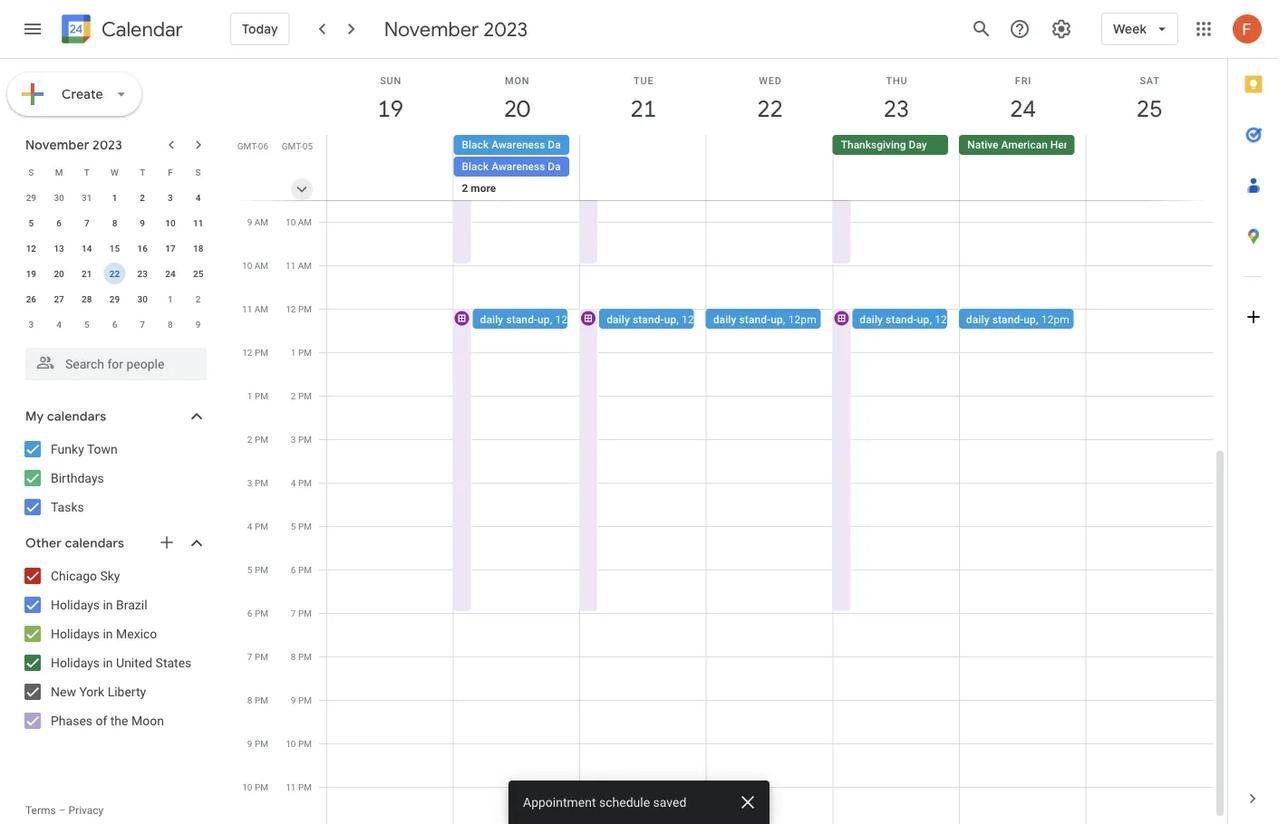 Task type: locate. For each thing, give the bounding box(es) containing it.
create button
[[7, 73, 141, 116]]

0 horizontal spatial 12
[[26, 243, 36, 254]]

daily stand-up , 12pm
[[480, 313, 583, 326], [607, 313, 710, 326], [713, 313, 817, 326], [860, 313, 963, 326], [966, 313, 1070, 326]]

10 am right 9 am
[[286, 217, 312, 228]]

25 down the 18
[[193, 268, 203, 279]]

4 , from the left
[[930, 313, 932, 326]]

4 pm
[[291, 478, 312, 489], [247, 521, 268, 532]]

10 am down 9 am
[[242, 260, 268, 271]]

22 down wed
[[756, 94, 782, 124]]

cell down 19 link
[[327, 135, 454, 222]]

tab list
[[1228, 59, 1278, 774]]

24 element
[[159, 263, 181, 285]]

cell containing black awareness day
[[454, 135, 580, 222]]

1 , from the left
[[550, 313, 552, 326]]

18
[[193, 243, 203, 254]]

1 black from the top
[[462, 139, 489, 151]]

28
[[82, 294, 92, 305]]

december 9 element
[[187, 314, 209, 335]]

0 horizontal spatial 29
[[26, 192, 36, 203]]

10 pm
[[286, 739, 312, 750], [242, 782, 268, 793]]

0 vertical spatial black
[[462, 139, 489, 151]]

1 vertical spatial november 2023
[[25, 137, 122, 153]]

None search field
[[0, 341, 225, 381]]

3
[[168, 192, 173, 203], [29, 319, 34, 330], [291, 434, 296, 445], [247, 478, 252, 489]]

0 horizontal spatial s
[[28, 167, 34, 178]]

in left brazil
[[103, 598, 113, 613]]

0 horizontal spatial 10 pm
[[242, 782, 268, 793]]

24 down 17 on the top left of page
[[165, 268, 175, 279]]

1 gmt- from the left
[[237, 141, 258, 151]]

2023 up w
[[93, 137, 122, 153]]

2 cell from the left
[[454, 135, 580, 222]]

up
[[538, 313, 550, 326], [664, 313, 676, 326], [771, 313, 783, 326], [917, 313, 930, 326], [1024, 313, 1036, 326]]

1 vertical spatial 23
[[137, 268, 148, 279]]

30 up december 7 element
[[137, 294, 148, 305]]

0 vertical spatial 7 pm
[[291, 608, 312, 619]]

2 in from the top
[[103, 627, 113, 642]]

december 5 element
[[76, 314, 98, 335]]

25 link
[[1129, 88, 1171, 130]]

22 inside cell
[[110, 268, 120, 279]]

s up october 29 element
[[28, 167, 34, 178]]

row up 22 element
[[17, 236, 212, 261]]

0 vertical spatial 5 pm
[[291, 521, 312, 532]]

20
[[503, 94, 529, 124], [54, 268, 64, 279]]

14
[[82, 243, 92, 254]]

30 down m
[[54, 192, 64, 203]]

10 down 9 am
[[242, 260, 252, 271]]

24 link
[[1002, 88, 1044, 130]]

holidays in united states
[[51, 656, 192, 671]]

calendar element
[[58, 11, 183, 51]]

1 horizontal spatial 1 pm
[[291, 347, 312, 358]]

cell down 22 link
[[706, 135, 833, 222]]

23
[[882, 94, 908, 124], [137, 268, 148, 279]]

2 awareness from the top
[[491, 160, 545, 173]]

t left f
[[140, 167, 145, 178]]

8
[[112, 218, 117, 228], [168, 319, 173, 330], [291, 652, 296, 663], [247, 695, 252, 706]]

1 vertical spatial 5 pm
[[247, 565, 268, 576]]

19 element
[[20, 263, 42, 285]]

22 down 15
[[110, 268, 120, 279]]

wed
[[759, 75, 782, 86]]

2 , from the left
[[676, 313, 679, 326]]

today
[[242, 21, 278, 37]]

1 t from the left
[[84, 167, 90, 178]]

21 down tue
[[629, 94, 655, 124]]

2 daily stand-up , 12pm from the left
[[607, 313, 710, 326]]

0 vertical spatial holidays
[[51, 598, 100, 613]]

1 horizontal spatial t
[[140, 167, 145, 178]]

november 2023
[[384, 16, 528, 42], [25, 137, 122, 153]]

black
[[462, 139, 489, 151], [462, 160, 489, 173]]

15 element
[[104, 238, 126, 259]]

0 vertical spatial black awareness day button
[[454, 135, 569, 155]]

row down 22 link
[[319, 135, 1227, 222]]

0 vertical spatial 9 pm
[[291, 695, 312, 706]]

holidays for holidays in united states
[[51, 656, 100, 671]]

26 element
[[20, 288, 42, 310]]

f
[[168, 167, 173, 178]]

row up the 15 element
[[17, 210, 212, 236]]

3 in from the top
[[103, 656, 113, 671]]

24 down fri
[[1009, 94, 1035, 124]]

0 vertical spatial 11 am
[[286, 260, 312, 271]]

row down the 15 element
[[17, 261, 212, 286]]

27
[[54, 294, 64, 305]]

heritage
[[1050, 139, 1092, 151]]

1 vertical spatial 7 pm
[[247, 652, 268, 663]]

1 horizontal spatial 4 pm
[[291, 478, 312, 489]]

0 vertical spatial 23
[[882, 94, 908, 124]]

13 element
[[48, 238, 70, 259]]

1 horizontal spatial 30
[[137, 294, 148, 305]]

row down '29' element
[[17, 312, 212, 337]]

0 vertical spatial 2 pm
[[291, 391, 312, 402]]

calendars for my calendars
[[47, 409, 106, 425]]

,
[[550, 313, 552, 326], [676, 313, 679, 326], [783, 313, 786, 326], [930, 313, 932, 326], [1036, 313, 1039, 326]]

gmt- for 05
[[282, 141, 303, 151]]

0 vertical spatial 10 am
[[286, 217, 312, 228]]

0 vertical spatial november 2023
[[384, 16, 528, 42]]

29 for october 29 element
[[26, 192, 36, 203]]

week
[[1113, 21, 1147, 37]]

row up october 31 element
[[17, 160, 212, 185]]

phases
[[51, 714, 92, 729]]

30
[[54, 192, 64, 203], [137, 294, 148, 305]]

saved
[[653, 795, 686, 810]]

0 vertical spatial 3 pm
[[291, 434, 312, 445]]

in left mexico
[[103, 627, 113, 642]]

1 vertical spatial 12 pm
[[242, 347, 268, 358]]

22 cell
[[101, 261, 129, 286]]

10 right 9 am
[[286, 217, 296, 228]]

3 daily from the left
[[713, 313, 737, 326]]

wed 22
[[756, 75, 782, 124]]

10 pm up 11 pm
[[286, 739, 312, 750]]

t
[[84, 167, 90, 178], [140, 167, 145, 178]]

0 horizontal spatial 2023
[[93, 137, 122, 153]]

october 29 element
[[20, 187, 42, 209]]

3 daily stand-up , 12pm from the left
[[713, 313, 817, 326]]

thu
[[886, 75, 908, 86]]

1 vertical spatial in
[[103, 627, 113, 642]]

0 vertical spatial november
[[384, 16, 479, 42]]

1 vertical spatial 19
[[26, 268, 36, 279]]

row group
[[17, 185, 212, 337]]

05
[[303, 141, 313, 151]]

november 2023 grid
[[17, 160, 212, 337]]

1 horizontal spatial 25
[[1136, 94, 1161, 124]]

30 for 30 element
[[137, 294, 148, 305]]

28 element
[[76, 288, 98, 310]]

1 12pm from the left
[[555, 313, 583, 326]]

in for united
[[103, 656, 113, 671]]

1 vertical spatial awareness
[[491, 160, 545, 173]]

cell down 20 'link'
[[454, 135, 580, 222]]

black awareness day button down 20 'link'
[[454, 135, 569, 155]]

1 vertical spatial 21
[[82, 268, 92, 279]]

brazil
[[116, 598, 147, 613]]

gmt- left the gmt-05
[[237, 141, 258, 151]]

1 horizontal spatial 6 pm
[[291, 565, 312, 576]]

0 horizontal spatial 24
[[165, 268, 175, 279]]

new york liberty
[[51, 685, 146, 700]]

10 pm left 11 pm
[[242, 782, 268, 793]]

21 inside "row"
[[82, 268, 92, 279]]

add other calendars image
[[158, 534, 176, 552]]

6 pm
[[291, 565, 312, 576], [247, 608, 268, 619]]

0 horizontal spatial 23
[[137, 268, 148, 279]]

10 up 17 on the top left of page
[[165, 218, 175, 228]]

0 vertical spatial 22
[[756, 94, 782, 124]]

terms
[[25, 805, 56, 818]]

other calendars
[[25, 536, 124, 552]]

19 link
[[370, 88, 411, 130]]

row containing 26
[[17, 286, 212, 312]]

tue 21
[[629, 75, 655, 124]]

0 horizontal spatial 20
[[54, 268, 64, 279]]

19 down sun
[[376, 94, 402, 124]]

1 vertical spatial 9 pm
[[247, 739, 268, 750]]

10 inside november 2023 grid
[[165, 218, 175, 228]]

0 horizontal spatial 25
[[193, 268, 203, 279]]

06
[[258, 141, 268, 151]]

22 inside wed 22
[[756, 94, 782, 124]]

1 horizontal spatial s
[[195, 167, 201, 178]]

11 inside "row"
[[193, 218, 203, 228]]

1 horizontal spatial 29
[[110, 294, 120, 305]]

5 12pm from the left
[[1041, 313, 1070, 326]]

1 vertical spatial 10 pm
[[242, 782, 268, 793]]

1 vertical spatial 24
[[165, 268, 175, 279]]

2 vertical spatial in
[[103, 656, 113, 671]]

0 vertical spatial 25
[[1136, 94, 1161, 124]]

funky
[[51, 442, 84, 457]]

grid containing 19
[[232, 59, 1227, 825]]

black awareness day button up "2 more" button
[[454, 157, 569, 177]]

1 vertical spatial black
[[462, 160, 489, 173]]

2
[[462, 182, 468, 195], [140, 192, 145, 203], [196, 294, 201, 305], [291, 391, 296, 402], [247, 434, 252, 445]]

gmt- right '06'
[[282, 141, 303, 151]]

2 stand- from the left
[[633, 313, 664, 326]]

1 horizontal spatial 22
[[756, 94, 782, 124]]

cell down 25 link
[[1086, 135, 1212, 222]]

25 down the sat
[[1136, 94, 1161, 124]]

sun 19
[[376, 75, 402, 124]]

2023 up mon
[[484, 16, 528, 42]]

1 horizontal spatial 12 pm
[[286, 304, 312, 315]]

holidays down chicago
[[51, 598, 100, 613]]

calendars up funky town
[[47, 409, 106, 425]]

2 black awareness day button from the top
[[454, 157, 569, 177]]

1 holidays from the top
[[51, 598, 100, 613]]

awareness down 20 'link'
[[491, 139, 545, 151]]

20 down 13
[[54, 268, 64, 279]]

2 black from the top
[[462, 160, 489, 173]]

0 horizontal spatial t
[[84, 167, 90, 178]]

0 horizontal spatial 9 pm
[[247, 739, 268, 750]]

1 horizontal spatial gmt-
[[282, 141, 303, 151]]

in left united
[[103, 656, 113, 671]]

11
[[193, 218, 203, 228], [286, 260, 296, 271], [242, 304, 252, 315], [286, 782, 296, 793]]

29 for '29' element
[[110, 294, 120, 305]]

0 horizontal spatial 30
[[54, 192, 64, 203]]

12 pm
[[286, 304, 312, 315], [242, 347, 268, 358]]

holidays
[[51, 598, 100, 613], [51, 627, 100, 642], [51, 656, 100, 671]]

29
[[26, 192, 36, 203], [110, 294, 120, 305]]

0 vertical spatial in
[[103, 598, 113, 613]]

16 element
[[132, 238, 153, 259]]

21
[[629, 94, 655, 124], [82, 268, 92, 279]]

1 vertical spatial 11 am
[[242, 304, 268, 315]]

create
[[62, 86, 103, 102]]

1 horizontal spatial 2 pm
[[291, 391, 312, 402]]

5 pm
[[291, 521, 312, 532], [247, 565, 268, 576]]

1 vertical spatial 29
[[110, 294, 120, 305]]

2 pm
[[291, 391, 312, 402], [247, 434, 268, 445]]

gmt-
[[237, 141, 258, 151], [282, 141, 303, 151]]

1 vertical spatial 2 pm
[[247, 434, 268, 445]]

row down w
[[17, 185, 212, 210]]

25
[[1136, 94, 1161, 124], [193, 268, 203, 279]]

october 30 element
[[48, 187, 70, 209]]

4 up from the left
[[917, 313, 930, 326]]

town
[[87, 442, 118, 457]]

calendars inside 'dropdown button'
[[65, 536, 124, 552]]

holidays in mexico
[[51, 627, 157, 642]]

0 horizontal spatial 12 pm
[[242, 347, 268, 358]]

10 left 11 pm
[[242, 782, 252, 793]]

19 inside "row"
[[26, 268, 36, 279]]

29 down 22 element
[[110, 294, 120, 305]]

november
[[384, 16, 479, 42], [25, 137, 89, 153]]

3 holidays from the top
[[51, 656, 100, 671]]

other calendars list
[[4, 562, 225, 736]]

1 horizontal spatial 3 pm
[[291, 434, 312, 445]]

8 pm
[[291, 652, 312, 663], [247, 695, 268, 706]]

0 horizontal spatial 6 pm
[[247, 608, 268, 619]]

november 2023 up m
[[25, 137, 122, 153]]

grid
[[232, 59, 1227, 825]]

1 daily stand-up , 12pm from the left
[[480, 313, 583, 326]]

chicago sky
[[51, 569, 120, 584]]

november 2023 up mon
[[384, 16, 528, 42]]

0 vertical spatial 1 pm
[[291, 347, 312, 358]]

3 pm
[[291, 434, 312, 445], [247, 478, 268, 489]]

row down 22 element
[[17, 286, 212, 312]]

row containing 19
[[17, 261, 212, 286]]

30 for october 30 element
[[54, 192, 64, 203]]

1 in from the top
[[103, 598, 113, 613]]

holidays up new
[[51, 656, 100, 671]]

black awareness day button
[[454, 135, 569, 155], [454, 157, 569, 177]]

23 inside "row"
[[137, 268, 148, 279]]

calendars up chicago sky
[[65, 536, 124, 552]]

2 holidays from the top
[[51, 627, 100, 642]]

23 down thu
[[882, 94, 908, 124]]

in for brazil
[[103, 598, 113, 613]]

terms – privacy
[[25, 805, 104, 818]]

row containing 3
[[17, 312, 212, 337]]

21 down 14
[[82, 268, 92, 279]]

1 horizontal spatial 8 pm
[[291, 652, 312, 663]]

2 gmt- from the left
[[282, 141, 303, 151]]

fri 24
[[1009, 75, 1035, 124]]

november up m
[[25, 137, 89, 153]]

s right f
[[195, 167, 201, 178]]

0 horizontal spatial 11 am
[[242, 304, 268, 315]]

t up october 31 element
[[84, 167, 90, 178]]

0 vertical spatial 30
[[54, 192, 64, 203]]

row
[[319, 135, 1227, 222], [17, 160, 212, 185], [17, 185, 212, 210], [17, 210, 212, 236], [17, 236, 212, 261], [17, 261, 212, 286], [17, 286, 212, 312], [17, 312, 212, 337]]

1
[[112, 192, 117, 203], [168, 294, 173, 305], [291, 347, 296, 358], [247, 391, 252, 402]]

10 element
[[159, 212, 181, 234]]

native american heritage day
[[967, 139, 1113, 151]]

29 element
[[104, 288, 126, 310]]

day inside button
[[909, 139, 927, 151]]

19 up 26 on the left
[[26, 268, 36, 279]]

29 left october 30 element
[[26, 192, 36, 203]]

4 stand- from the left
[[886, 313, 917, 326]]

20 element
[[48, 263, 70, 285]]

0 vertical spatial 2023
[[484, 16, 528, 42]]

mon
[[505, 75, 530, 86]]

1 vertical spatial 25
[[193, 268, 203, 279]]

november up sun
[[384, 16, 479, 42]]

1 horizontal spatial 24
[[1009, 94, 1035, 124]]

1 horizontal spatial 10 pm
[[286, 739, 312, 750]]

0 horizontal spatial 3 pm
[[247, 478, 268, 489]]

2 vertical spatial holidays
[[51, 656, 100, 671]]

1 vertical spatial november
[[25, 137, 89, 153]]

20 down mon
[[503, 94, 529, 124]]

1 vertical spatial 22
[[110, 268, 120, 279]]

awareness
[[491, 139, 545, 151], [491, 160, 545, 173]]

0 horizontal spatial 10 am
[[242, 260, 268, 271]]

awareness up "2 more" button
[[491, 160, 545, 173]]

1 vertical spatial 8 pm
[[247, 695, 268, 706]]

cell
[[327, 135, 454, 222], [454, 135, 580, 222], [580, 135, 706, 222], [706, 135, 833, 222], [1086, 135, 1212, 222]]

0 horizontal spatial 1 pm
[[247, 391, 268, 402]]

2 horizontal spatial 12
[[286, 304, 296, 315]]

holidays down the "holidays in brazil" on the left bottom
[[51, 627, 100, 642]]

23 down 16 at the left top of the page
[[137, 268, 148, 279]]

1 vertical spatial 30
[[137, 294, 148, 305]]

0 vertical spatial 20
[[503, 94, 529, 124]]

0 vertical spatial 21
[[629, 94, 655, 124]]

calendars
[[47, 409, 106, 425], [65, 536, 124, 552]]

0 vertical spatial 29
[[26, 192, 36, 203]]

cell down "21" link
[[580, 135, 706, 222]]

1 vertical spatial 4 pm
[[247, 521, 268, 532]]

states
[[156, 656, 192, 671]]

2023
[[484, 16, 528, 42], [93, 137, 122, 153]]

0 horizontal spatial 19
[[26, 268, 36, 279]]

11 am
[[286, 260, 312, 271], [242, 304, 268, 315]]

s
[[28, 167, 34, 178], [195, 167, 201, 178]]

united
[[116, 656, 152, 671]]

am
[[254, 217, 268, 228], [298, 217, 312, 228], [255, 260, 268, 271], [298, 260, 312, 271], [255, 304, 268, 315]]

0 vertical spatial 12
[[26, 243, 36, 254]]

calendars inside dropdown button
[[47, 409, 106, 425]]



Task type: describe. For each thing, give the bounding box(es) containing it.
row containing 12
[[17, 236, 212, 261]]

4 12pm from the left
[[935, 313, 963, 326]]

new
[[51, 685, 76, 700]]

settings menu image
[[1051, 18, 1073, 40]]

0 vertical spatial 12 pm
[[286, 304, 312, 315]]

1 horizontal spatial 2023
[[484, 16, 528, 42]]

december 6 element
[[104, 314, 126, 335]]

holidays in brazil
[[51, 598, 147, 613]]

3 cell from the left
[[580, 135, 706, 222]]

23 link
[[876, 88, 917, 130]]

december 2 element
[[187, 288, 209, 310]]

10 up 11 pm
[[286, 739, 296, 750]]

w
[[111, 167, 119, 178]]

17 element
[[159, 238, 181, 259]]

october 31 element
[[76, 187, 98, 209]]

0 horizontal spatial 8 pm
[[247, 695, 268, 706]]

1 horizontal spatial 7 pm
[[291, 608, 312, 619]]

birthdays
[[51, 471, 104, 486]]

11 pm
[[286, 782, 312, 793]]

3 inside the december 3 element
[[29, 319, 34, 330]]

2 t from the left
[[140, 167, 145, 178]]

native
[[967, 139, 999, 151]]

Search for people text field
[[36, 348, 196, 381]]

2 daily from the left
[[607, 313, 630, 326]]

2 more button
[[454, 179, 569, 199]]

5 up from the left
[[1024, 313, 1036, 326]]

1 vertical spatial 12
[[286, 304, 296, 315]]

0 horizontal spatial november 2023
[[25, 137, 122, 153]]

mon 20
[[503, 75, 530, 124]]

0 horizontal spatial 4 pm
[[247, 521, 268, 532]]

thu 23
[[882, 75, 908, 124]]

row containing 5
[[17, 210, 212, 236]]

1 stand- from the left
[[506, 313, 538, 326]]

0 vertical spatial 4 pm
[[291, 478, 312, 489]]

1 horizontal spatial 23
[[882, 94, 908, 124]]

in for mexico
[[103, 627, 113, 642]]

26
[[26, 294, 36, 305]]

20 link
[[496, 88, 538, 130]]

1 black awareness day button from the top
[[454, 135, 569, 155]]

1 vertical spatial 6 pm
[[247, 608, 268, 619]]

1 s from the left
[[28, 167, 34, 178]]

0 vertical spatial 8 pm
[[291, 652, 312, 663]]

0 horizontal spatial november
[[25, 137, 89, 153]]

22 link
[[749, 88, 791, 130]]

1 horizontal spatial november 2023
[[384, 16, 528, 42]]

12 inside 12 element
[[26, 243, 36, 254]]

9 am
[[247, 217, 268, 228]]

calendars for other calendars
[[65, 536, 124, 552]]

other calendars button
[[4, 529, 225, 558]]

funky town
[[51, 442, 118, 457]]

sun
[[380, 75, 402, 86]]

2 12pm from the left
[[682, 313, 710, 326]]

1 horizontal spatial 19
[[376, 94, 402, 124]]

tasks
[[51, 500, 84, 515]]

week button
[[1102, 7, 1178, 51]]

holidays for holidays in mexico
[[51, 627, 100, 642]]

17
[[165, 243, 175, 254]]

20 inside mon 20
[[503, 94, 529, 124]]

5 cell from the left
[[1086, 135, 1212, 222]]

gmt- for 06
[[237, 141, 258, 151]]

liberty
[[108, 685, 146, 700]]

mexico
[[116, 627, 157, 642]]

1 vertical spatial 10 am
[[242, 260, 268, 271]]

appointment schedule saved
[[523, 795, 686, 810]]

22 element
[[104, 263, 126, 285]]

4 daily from the left
[[860, 313, 883, 326]]

chicago
[[51, 569, 97, 584]]

moon
[[131, 714, 164, 729]]

appointment
[[523, 795, 596, 810]]

row containing black awareness day
[[319, 135, 1227, 222]]

today button
[[230, 7, 290, 51]]

4 daily stand-up , 12pm from the left
[[860, 313, 963, 326]]

11 element
[[187, 212, 209, 234]]

25 element
[[187, 263, 209, 285]]

terms link
[[25, 805, 56, 818]]

1 horizontal spatial 10 am
[[286, 217, 312, 228]]

24 inside "element"
[[165, 268, 175, 279]]

–
[[59, 805, 66, 818]]

1 vertical spatial 1 pm
[[247, 391, 268, 402]]

york
[[79, 685, 104, 700]]

the
[[110, 714, 128, 729]]

12 element
[[20, 238, 42, 259]]

m
[[55, 167, 63, 178]]

1 vertical spatial 3 pm
[[247, 478, 268, 489]]

sat
[[1140, 75, 1160, 86]]

gmt-06
[[237, 141, 268, 151]]

day inside button
[[1095, 139, 1113, 151]]

0 vertical spatial 6 pm
[[291, 565, 312, 576]]

3 , from the left
[[783, 313, 786, 326]]

other
[[25, 536, 62, 552]]

3 stand- from the left
[[739, 313, 771, 326]]

december 8 element
[[159, 314, 181, 335]]

thanksgiving
[[841, 139, 906, 151]]

1 daily from the left
[[480, 313, 503, 326]]

1 horizontal spatial 5 pm
[[291, 521, 312, 532]]

fri
[[1015, 75, 1032, 86]]

black awareness day black awareness day 2 more
[[462, 139, 566, 195]]

calendar heading
[[98, 17, 183, 42]]

thanksgiving day button
[[833, 135, 948, 155]]

schedule
[[599, 795, 650, 810]]

23 element
[[132, 263, 153, 285]]

21 link
[[623, 88, 664, 130]]

american
[[1001, 139, 1048, 151]]

0 horizontal spatial 2 pm
[[247, 434, 268, 445]]

31
[[82, 192, 92, 203]]

5 daily stand-up , 12pm from the left
[[966, 313, 1070, 326]]

december 7 element
[[132, 314, 153, 335]]

row containing 29
[[17, 185, 212, 210]]

calendar
[[102, 17, 183, 42]]

1 awareness from the top
[[491, 139, 545, 151]]

1 horizontal spatial 9 pm
[[291, 695, 312, 706]]

sky
[[100, 569, 120, 584]]

1 horizontal spatial november
[[384, 16, 479, 42]]

my
[[25, 409, 44, 425]]

1 horizontal spatial 11 am
[[286, 260, 312, 271]]

1 cell from the left
[[327, 135, 454, 222]]

row group containing 29
[[17, 185, 212, 337]]

1 horizontal spatial 12
[[242, 347, 252, 358]]

gmt-05
[[282, 141, 313, 151]]

december 1 element
[[159, 288, 181, 310]]

privacy link
[[68, 805, 104, 818]]

row containing s
[[17, 160, 212, 185]]

2 inside black awareness day black awareness day 2 more
[[462, 182, 468, 195]]

1 vertical spatial 2023
[[93, 137, 122, 153]]

my calendars list
[[4, 435, 225, 522]]

privacy
[[68, 805, 104, 818]]

14 element
[[76, 238, 98, 259]]

0 horizontal spatial 5 pm
[[247, 565, 268, 576]]

0 vertical spatial 24
[[1009, 94, 1035, 124]]

5 daily from the left
[[966, 313, 990, 326]]

2 s from the left
[[195, 167, 201, 178]]

5 , from the left
[[1036, 313, 1039, 326]]

of
[[96, 714, 107, 729]]

30 element
[[132, 288, 153, 310]]

15
[[110, 243, 120, 254]]

21 element
[[76, 263, 98, 285]]

december 4 element
[[48, 314, 70, 335]]

1 up from the left
[[538, 313, 550, 326]]

27 element
[[48, 288, 70, 310]]

december 3 element
[[20, 314, 42, 335]]

16
[[137, 243, 148, 254]]

native american heritage day button
[[959, 135, 1113, 155]]

20 inside "row"
[[54, 268, 64, 279]]

3 12pm from the left
[[788, 313, 817, 326]]

main drawer image
[[22, 18, 44, 40]]

1 horizontal spatial 21
[[629, 94, 655, 124]]

my calendars button
[[4, 402, 225, 432]]

25 inside "row"
[[193, 268, 203, 279]]

13
[[54, 243, 64, 254]]

3 up from the left
[[771, 313, 783, 326]]

more
[[471, 182, 496, 195]]

my calendars
[[25, 409, 106, 425]]

sat 25
[[1136, 75, 1161, 124]]

tue
[[634, 75, 654, 86]]

phases of the moon
[[51, 714, 164, 729]]

5 stand- from the left
[[992, 313, 1024, 326]]

thanksgiving day
[[841, 139, 927, 151]]

18 element
[[187, 238, 209, 259]]

4 cell from the left
[[706, 135, 833, 222]]

holidays for holidays in brazil
[[51, 598, 100, 613]]

2 up from the left
[[664, 313, 676, 326]]



Task type: vqa. For each thing, say whether or not it's contained in the screenshot.
'Tree'
no



